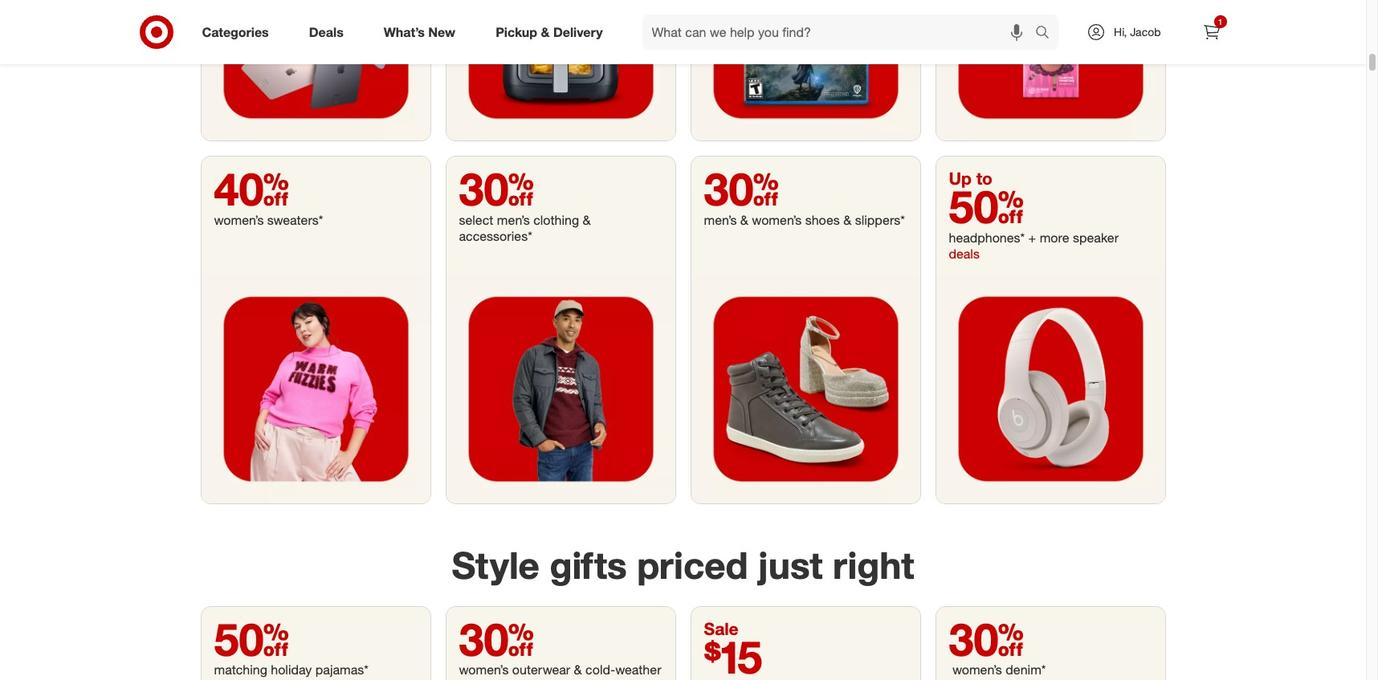Task type: describe. For each thing, give the bounding box(es) containing it.
women's for 40 women's sweaters*
[[214, 212, 264, 228]]

sweaters*
[[267, 212, 323, 228]]

outerwear
[[512, 662, 570, 678]]

sale link
[[691, 607, 920, 680]]

categories
[[202, 24, 269, 40]]

what's
[[384, 24, 425, 40]]

up
[[949, 168, 972, 189]]

clothing
[[533, 212, 579, 228]]

30 for 30 women's outerwear & cold-weather accessories*
[[459, 612, 534, 666]]

30 women's outerwear & cold-weather accessories*
[[459, 612, 661, 680]]

men's inside '30 select men's clothing & accessories*'
[[497, 212, 530, 228]]

gifts
[[550, 543, 627, 588]]

cold-
[[586, 662, 615, 678]]

30 for 30 men's & women's shoes & slippers*
[[704, 161, 779, 216]]

pickup
[[496, 24, 537, 40]]

& inside 30 women's outerwear & cold-weather accessories*
[[574, 662, 582, 678]]

40 women's sweaters*
[[214, 161, 323, 228]]

hi, jacob
[[1114, 25, 1161, 39]]

jacob
[[1130, 25, 1161, 39]]

40
[[214, 161, 289, 216]]

1 link
[[1194, 14, 1229, 50]]

matching
[[214, 662, 267, 678]]

deals
[[309, 24, 344, 40]]

women's for 30 women's denim*
[[953, 662, 1002, 678]]

accessories* inside 30 women's outerwear & cold-weather accessories*
[[459, 678, 532, 680]]

style
[[452, 543, 540, 588]]

pickup & delivery
[[496, 24, 603, 40]]

slippers*
[[855, 212, 905, 228]]

accessories* inside '30 select men's clothing & accessories*'
[[459, 228, 532, 244]]

just
[[758, 543, 823, 588]]

30 select men's clothing & accessories*
[[459, 161, 591, 244]]

right
[[833, 543, 914, 588]]

deals link
[[295, 14, 364, 50]]

pickup & delivery link
[[482, 14, 623, 50]]

delivery
[[553, 24, 603, 40]]

up to
[[949, 168, 993, 189]]

deals
[[949, 246, 980, 262]]

50 for 50 matching holiday pajamas*
[[214, 612, 289, 666]]

men's inside the 30 men's & women's shoes & slippers*
[[704, 212, 737, 228]]

new
[[428, 24, 456, 40]]

holiday
[[271, 662, 312, 678]]

30 men's & women's shoes & slippers*
[[704, 161, 905, 228]]

women's inside the 30 men's & women's shoes & slippers*
[[752, 212, 802, 228]]

& right shoes
[[844, 212, 852, 228]]

hi,
[[1114, 25, 1127, 39]]

1
[[1218, 17, 1223, 27]]



Task type: locate. For each thing, give the bounding box(es) containing it.
sale
[[704, 618, 739, 639]]

30 women's denim*
[[949, 612, 1046, 678]]

women's left outerwear
[[459, 662, 509, 678]]

shoes
[[805, 212, 840, 228]]

women's
[[214, 212, 264, 228], [752, 212, 802, 228], [459, 662, 509, 678], [953, 662, 1002, 678]]

30 inside the 30 men's & women's shoes & slippers*
[[704, 161, 779, 216]]

headphones*
[[949, 230, 1025, 246]]

1 vertical spatial 50
[[214, 612, 289, 666]]

more
[[1040, 230, 1069, 246]]

30 inside 30 women's denim*
[[949, 612, 1024, 666]]

1 men's from the left
[[497, 212, 530, 228]]

& left shoes
[[740, 212, 749, 228]]

search button
[[1028, 14, 1067, 53]]

& left cold-
[[574, 662, 582, 678]]

0 horizontal spatial 50
[[214, 612, 289, 666]]

0 vertical spatial accessories*
[[459, 228, 532, 244]]

women's for 30 women's outerwear & cold-weather accessories*
[[459, 662, 509, 678]]

+
[[1029, 230, 1036, 246]]

50 inside 50 matching holiday pajamas*
[[214, 612, 289, 666]]

to
[[976, 168, 993, 189]]

0 horizontal spatial men's
[[497, 212, 530, 228]]

& inside 'link'
[[541, 24, 550, 40]]

style gifts priced just right
[[452, 543, 914, 588]]

50 for 50
[[949, 179, 1024, 234]]

women's left the 'sweaters*'
[[214, 212, 264, 228]]

1 accessories* from the top
[[459, 228, 532, 244]]

categories link
[[188, 14, 289, 50]]

headphones* + more speaker deals
[[949, 230, 1119, 262]]

priced
[[637, 543, 748, 588]]

weather
[[615, 662, 661, 678]]

women's left denim* on the right
[[953, 662, 1002, 678]]

What can we help you find? suggestions appear below search field
[[642, 14, 1039, 50]]

30 for 30 women's denim*
[[949, 612, 1024, 666]]

speaker
[[1073, 230, 1119, 246]]

0 vertical spatial 50
[[949, 179, 1024, 234]]

2 accessories* from the top
[[459, 678, 532, 680]]

& inside '30 select men's clothing & accessories*'
[[583, 212, 591, 228]]

women's inside 40 women's sweaters*
[[214, 212, 264, 228]]

30 inside '30 select men's clothing & accessories*'
[[459, 161, 534, 216]]

women's left shoes
[[752, 212, 802, 228]]

accessories*
[[459, 228, 532, 244], [459, 678, 532, 680]]

select
[[459, 212, 493, 228]]

denim*
[[1006, 662, 1046, 678]]

1 horizontal spatial men's
[[704, 212, 737, 228]]

1 horizontal spatial 50
[[949, 179, 1024, 234]]

30 for 30 select men's clothing & accessories*
[[459, 161, 534, 216]]

50
[[949, 179, 1024, 234], [214, 612, 289, 666]]

30
[[459, 161, 534, 216], [704, 161, 779, 216], [459, 612, 534, 666], [949, 612, 1024, 666]]

30 inside 30 women's outerwear & cold-weather accessories*
[[459, 612, 534, 666]]

&
[[541, 24, 550, 40], [583, 212, 591, 228], [740, 212, 749, 228], [844, 212, 852, 228], [574, 662, 582, 678]]

1 vertical spatial accessories*
[[459, 678, 532, 680]]

pajamas*
[[315, 662, 369, 678]]

& right clothing
[[583, 212, 591, 228]]

women's inside 30 women's outerwear & cold-weather accessories*
[[459, 662, 509, 678]]

search
[[1028, 25, 1067, 41]]

women's inside 30 women's denim*
[[953, 662, 1002, 678]]

2 men's from the left
[[704, 212, 737, 228]]

what's new
[[384, 24, 456, 40]]

50 matching holiday pajamas*
[[214, 612, 369, 678]]

what's new link
[[370, 14, 476, 50]]

& right pickup
[[541, 24, 550, 40]]

men's
[[497, 212, 530, 228], [704, 212, 737, 228]]



Task type: vqa. For each thing, say whether or not it's contained in the screenshot.
SLIPPERS*
yes



